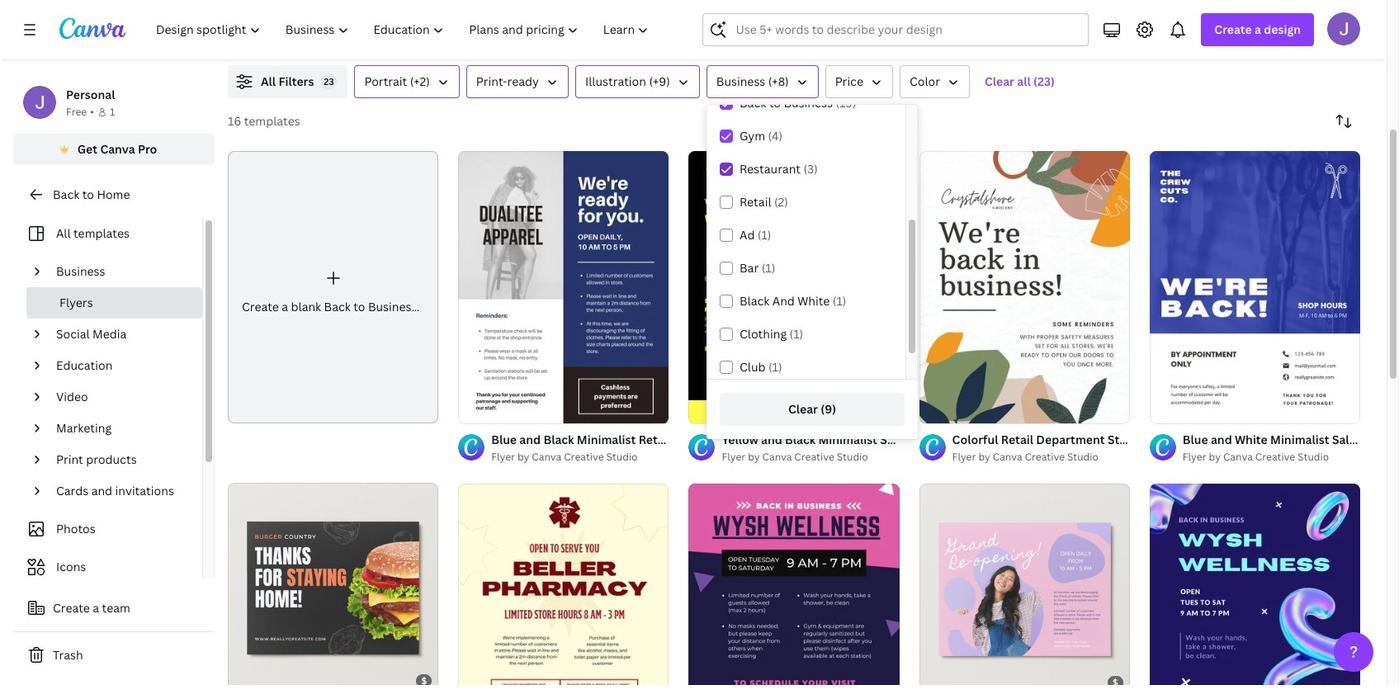 Task type: locate. For each thing, give the bounding box(es) containing it.
1 horizontal spatial 1
[[931, 404, 936, 416]]

3 flyer by canva creative studio link from the left
[[952, 449, 1130, 466]]

invitations
[[115, 483, 174, 499]]

to left the home
[[82, 187, 94, 202]]

2 flyer by canva creative studio link from the left
[[722, 449, 899, 466]]

1 horizontal spatial minimalist
[[1270, 432, 1329, 448]]

create
[[1214, 21, 1252, 37], [242, 299, 279, 315], [53, 600, 90, 616]]

(1) right club
[[768, 359, 782, 375]]

create a blank back to business flyer element
[[228, 151, 448, 424]]

flyer for yellow and black minimalist salon flyers flyer by canva creative studio
[[722, 450, 746, 464]]

media
[[92, 326, 127, 342]]

cards and invitations
[[56, 483, 174, 499]]

all left filters
[[261, 73, 276, 89]]

print-
[[476, 73, 507, 89]]

clothing (1)
[[740, 326, 803, 342]]

illustration
[[585, 73, 646, 89]]

create a blank back to business flyer link
[[228, 151, 448, 424]]

and for cards
[[91, 483, 112, 499]]

portrait
[[364, 73, 407, 89]]

2 vertical spatial create
[[53, 600, 90, 616]]

business inside colorful retail department store back to business flyers flyer by canva creative studio
[[1185, 432, 1235, 448]]

restaurant (3)
[[740, 161, 818, 177]]

1 vertical spatial white
[[1235, 432, 1268, 448]]

blue and black minimalist retail fashion back to business flyers image
[[458, 151, 669, 424]]

0 vertical spatial templates
[[244, 113, 300, 129]]

minimalist
[[818, 432, 877, 448], [1270, 432, 1329, 448]]

1 horizontal spatial retail
[[1001, 432, 1033, 448]]

white inside blue and white minimalist salons back flyer by canva creative studio
[[1235, 432, 1268, 448]]

get canva pro
[[77, 141, 157, 157]]

create down icons
[[53, 600, 90, 616]]

templates down back to home
[[73, 225, 130, 241]]

ad
[[740, 227, 755, 243]]

retail left (2)
[[740, 194, 771, 210]]

and right cards in the bottom left of the page
[[91, 483, 112, 499]]

marketing link
[[50, 413, 192, 444]]

1 vertical spatial templates
[[73, 225, 130, 241]]

retail (2)
[[740, 194, 788, 210]]

a for blank
[[282, 299, 288, 315]]

restaurant
[[740, 161, 801, 177]]

1 for 1 of 2
[[931, 404, 936, 416]]

and right the yellow on the right bottom
[[761, 432, 782, 448]]

ad (1)
[[740, 227, 771, 243]]

1 vertical spatial black
[[785, 432, 816, 448]]

a inside "dropdown button"
[[1255, 21, 1261, 37]]

pink and purple gym back to business flyers image
[[689, 484, 899, 685]]

black left and
[[740, 293, 770, 309]]

4 flyer by canva creative studio link from the left
[[1183, 449, 1360, 466]]

0 vertical spatial 1
[[110, 105, 115, 119]]

photos
[[56, 521, 96, 536]]

23 filter options selected element
[[321, 73, 337, 90]]

0 horizontal spatial 1
[[110, 105, 115, 119]]

(1) down the black and white (1)
[[790, 326, 803, 342]]

0 vertical spatial create
[[1214, 21, 1252, 37]]

(1) for ad (1)
[[758, 227, 771, 243]]

1 left the of
[[931, 404, 936, 416]]

1 vertical spatial all
[[56, 225, 71, 241]]

all templates link
[[23, 218, 192, 249]]

by inside the yellow and black minimalist salon flyers flyer by canva creative studio
[[748, 450, 760, 464]]

flyers down the of
[[914, 432, 948, 448]]

a left team
[[93, 600, 99, 616]]

3 by from the left
[[978, 450, 990, 464]]

(19)
[[836, 95, 856, 111]]

(23)
[[1033, 73, 1055, 89]]

and for yellow
[[761, 432, 782, 448]]

0 vertical spatial clear
[[985, 73, 1014, 89]]

canva
[[100, 141, 135, 157], [532, 450, 561, 464], [762, 450, 792, 464], [993, 450, 1022, 464], [1223, 450, 1253, 464]]

back right store
[[1141, 432, 1168, 448]]

to inside colorful retail department store back to business flyers flyer by canva creative studio
[[1171, 432, 1183, 448]]

1 horizontal spatial all
[[261, 73, 276, 89]]

canva inside button
[[100, 141, 135, 157]]

black inside the yellow and black minimalist salon flyers flyer by canva creative studio
[[785, 432, 816, 448]]

0 horizontal spatial create
[[53, 600, 90, 616]]

None search field
[[703, 13, 1089, 46]]

create inside "dropdown button"
[[1214, 21, 1252, 37]]

2 horizontal spatial and
[[1211, 432, 1232, 448]]

create a blank back to business flyer
[[242, 299, 448, 315]]

(1) for clothing (1)
[[790, 326, 803, 342]]

a for team
[[93, 600, 99, 616]]

0 vertical spatial all
[[261, 73, 276, 89]]

2
[[949, 404, 954, 416]]

create a team
[[53, 600, 130, 616]]

get canva pro button
[[13, 134, 215, 165]]

1 horizontal spatial templates
[[244, 113, 300, 129]]

2 horizontal spatial create
[[1214, 21, 1252, 37]]

illustration (+9)
[[585, 73, 670, 89]]

4 studio from the left
[[1298, 450, 1329, 464]]

icons
[[56, 559, 86, 574]]

1 horizontal spatial a
[[282, 299, 288, 315]]

white right and
[[798, 293, 830, 309]]

2 horizontal spatial flyers
[[1238, 432, 1272, 448]]

1
[[110, 105, 115, 119], [931, 404, 936, 416]]

get
[[77, 141, 97, 157]]

create left blank on the top of page
[[242, 299, 279, 315]]

flyer by canva creative studio link for blue
[[1183, 449, 1360, 466]]

(9)
[[821, 401, 836, 417]]

all down back to home
[[56, 225, 71, 241]]

personal
[[66, 87, 115, 102]]

create for create a blank back to business flyer
[[242, 299, 279, 315]]

create a team button
[[13, 592, 215, 625]]

2 by from the left
[[748, 450, 760, 464]]

design
[[1264, 21, 1301, 37]]

creative inside colorful retail department store back to business flyers flyer by canva creative studio
[[1025, 450, 1065, 464]]

1 horizontal spatial and
[[761, 432, 782, 448]]

0 horizontal spatial templates
[[73, 225, 130, 241]]

templates right 16
[[244, 113, 300, 129]]

color button
[[900, 65, 970, 98]]

back right salons
[[1372, 432, 1399, 448]]

white
[[798, 293, 830, 309], [1235, 432, 1268, 448]]

1 horizontal spatial create
[[242, 299, 279, 315]]

flyers up social
[[59, 295, 93, 310]]

retail
[[740, 194, 771, 210], [1001, 432, 1033, 448]]

portrait (+2)
[[364, 73, 430, 89]]

0 horizontal spatial all
[[56, 225, 71, 241]]

minimalist inside the yellow and black minimalist salon flyers flyer by canva creative studio
[[818, 432, 877, 448]]

minimalist left salons
[[1270, 432, 1329, 448]]

1 by from the left
[[518, 450, 529, 464]]

flyer by canva creative studio link
[[491, 449, 669, 466], [722, 449, 899, 466], [952, 449, 1130, 466], [1183, 449, 1360, 466]]

by
[[518, 450, 529, 464], [748, 450, 760, 464], [978, 450, 990, 464], [1209, 450, 1221, 464]]

1 vertical spatial clear
[[788, 401, 818, 417]]

1 creative from the left
[[564, 450, 604, 464]]

back to business flyers templates image
[[1008, 0, 1360, 45]]

1 right •
[[110, 105, 115, 119]]

clear all (23)
[[985, 73, 1055, 89]]

clear left (9)
[[788, 401, 818, 417]]

flyer inside blue and white minimalist salons back flyer by canva creative studio
[[1183, 450, 1206, 464]]

flyers
[[59, 295, 93, 310], [914, 432, 948, 448], [1238, 432, 1272, 448]]

2 vertical spatial a
[[93, 600, 99, 616]]

a
[[1255, 21, 1261, 37], [282, 299, 288, 315], [93, 600, 99, 616]]

print
[[56, 451, 83, 467]]

0 horizontal spatial a
[[93, 600, 99, 616]]

black down 'clear (9)' button
[[785, 432, 816, 448]]

0 vertical spatial retail
[[740, 194, 771, 210]]

(1) right and
[[833, 293, 846, 309]]

back inside blue and white minimalist salons back flyer by canva creative studio
[[1372, 432, 1399, 448]]

clear
[[985, 73, 1014, 89], [788, 401, 818, 417]]

0 vertical spatial white
[[798, 293, 830, 309]]

1 horizontal spatial black
[[785, 432, 816, 448]]

create for create a design
[[1214, 21, 1252, 37]]

(1) right ad
[[758, 227, 771, 243]]

4 by from the left
[[1209, 450, 1221, 464]]

print products link
[[50, 444, 192, 475]]

color
[[910, 73, 940, 89]]

3 creative from the left
[[1025, 450, 1065, 464]]

1 vertical spatial retail
[[1001, 432, 1033, 448]]

1 horizontal spatial white
[[1235, 432, 1268, 448]]

back
[[740, 95, 766, 111], [53, 187, 79, 202], [324, 299, 351, 315], [1141, 432, 1168, 448], [1372, 432, 1399, 448]]

to right blank on the top of page
[[353, 299, 365, 315]]

16 templates
[[228, 113, 300, 129]]

1 minimalist from the left
[[818, 432, 877, 448]]

black
[[740, 293, 770, 309], [785, 432, 816, 448]]

create a design button
[[1201, 13, 1314, 46]]

by inside blue and white minimalist salons back flyer by canva creative studio
[[1209, 450, 1221, 464]]

blue and white minimalist salons back flyer by canva creative studio
[[1183, 432, 1399, 464]]

video
[[56, 389, 88, 404]]

black and white (1)
[[740, 293, 846, 309]]

and inside blue and white minimalist salons back flyer by canva creative studio
[[1211, 432, 1232, 448]]

1 vertical spatial create
[[242, 299, 279, 315]]

templates for 16 templates
[[244, 113, 300, 129]]

create a design
[[1214, 21, 1301, 37]]

yellow and black minimalist salon flyers image
[[689, 151, 899, 424]]

create inside button
[[53, 600, 90, 616]]

1 horizontal spatial clear
[[985, 73, 1014, 89]]

2 horizontal spatial a
[[1255, 21, 1261, 37]]

to left the blue
[[1171, 432, 1183, 448]]

a left design
[[1255, 21, 1261, 37]]

business
[[716, 73, 765, 89], [784, 95, 833, 111], [56, 263, 105, 279], [368, 299, 417, 315], [1185, 432, 1235, 448]]

business (+8) button
[[706, 65, 818, 98]]

gym (4)
[[740, 128, 783, 144]]

flyer for create a blank back to business flyer
[[420, 299, 448, 315]]

social
[[56, 326, 90, 342]]

clear for clear all (23)
[[985, 73, 1014, 89]]

clear left all
[[985, 73, 1014, 89]]

to down (+8) at the right of page
[[769, 95, 781, 111]]

3 studio from the left
[[1067, 450, 1099, 464]]

2 studio from the left
[[837, 450, 868, 464]]

cards and invitations link
[[50, 475, 192, 507]]

a left blank on the top of page
[[282, 299, 288, 315]]

flyer inside the yellow and black minimalist salon flyers flyer by canva creative studio
[[722, 450, 746, 464]]

price
[[835, 73, 863, 89]]

1 of 2
[[931, 404, 954, 416]]

1 for 1
[[110, 105, 115, 119]]

and inside the yellow and black minimalist salon flyers flyer by canva creative studio
[[761, 432, 782, 448]]

1 vertical spatial 1
[[931, 404, 936, 416]]

back to home
[[53, 187, 130, 202]]

flyer
[[420, 299, 448, 315], [491, 450, 515, 464], [722, 450, 746, 464], [952, 450, 976, 464], [1183, 450, 1206, 464]]

0 horizontal spatial black
[[740, 293, 770, 309]]

0 horizontal spatial clear
[[788, 401, 818, 417]]

studio
[[606, 450, 638, 464], [837, 450, 868, 464], [1067, 450, 1099, 464], [1298, 450, 1329, 464]]

create left design
[[1214, 21, 1252, 37]]

0 horizontal spatial white
[[798, 293, 830, 309]]

white right the blue
[[1235, 432, 1268, 448]]

(1)
[[758, 227, 771, 243], [762, 260, 775, 276], [833, 293, 846, 309], [790, 326, 803, 342], [768, 359, 782, 375]]

minimalist inside blue and white minimalist salons back flyer by canva creative studio
[[1270, 432, 1329, 448]]

minimalist for black
[[818, 432, 877, 448]]

business (+8)
[[716, 73, 789, 89]]

0 vertical spatial a
[[1255, 21, 1261, 37]]

and right the blue
[[1211, 432, 1232, 448]]

a inside button
[[93, 600, 99, 616]]

all for all templates
[[56, 225, 71, 241]]

portrait (+2) button
[[354, 65, 460, 98]]

business inside button
[[716, 73, 765, 89]]

2 creative from the left
[[794, 450, 834, 464]]

4 creative from the left
[[1255, 450, 1295, 464]]

minimalist down (9)
[[818, 432, 877, 448]]

flyers right the blue
[[1238, 432, 1272, 448]]

2 minimalist from the left
[[1270, 432, 1329, 448]]

1 horizontal spatial flyers
[[914, 432, 948, 448]]

0 horizontal spatial and
[[91, 483, 112, 499]]

back to home link
[[13, 178, 215, 211]]

bar
[[740, 260, 759, 276]]

blue and white minimalist salons back link
[[1183, 431, 1399, 449]]

top level navigation element
[[145, 13, 663, 46]]

free •
[[66, 105, 94, 119]]

1 vertical spatial a
[[282, 299, 288, 315]]

(1) right "bar" in the top right of the page
[[762, 260, 775, 276]]

retail right the colorful
[[1001, 432, 1033, 448]]

and
[[761, 432, 782, 448], [1211, 432, 1232, 448], [91, 483, 112, 499]]

0 horizontal spatial minimalist
[[818, 432, 877, 448]]

store
[[1108, 432, 1138, 448]]



Task type: vqa. For each thing, say whether or not it's contained in the screenshot.
(1) associated with Bar (1)
yes



Task type: describe. For each thing, give the bounding box(es) containing it.
flyer for blue and white minimalist salons back flyer by canva creative studio
[[1183, 450, 1206, 464]]

filters
[[279, 73, 314, 89]]

a for design
[[1255, 21, 1261, 37]]

Search search field
[[736, 14, 1078, 45]]

illustration (+9) button
[[575, 65, 700, 98]]

all templates
[[56, 225, 130, 241]]

black and white generic delivery back to business landscape flyer image
[[228, 483, 438, 685]]

back right blank on the top of page
[[324, 299, 351, 315]]

social media
[[56, 326, 127, 342]]

club
[[740, 359, 766, 375]]

free
[[66, 105, 87, 119]]

0 horizontal spatial retail
[[740, 194, 771, 210]]

yellow and black minimalist salon flyers link
[[722, 431, 948, 449]]

clear for clear (9)
[[788, 401, 818, 417]]

(2)
[[774, 194, 788, 210]]

flyer by canva creative studio
[[491, 450, 638, 464]]

canva inside the yellow and black minimalist salon flyers flyer by canva creative studio
[[762, 450, 792, 464]]

(+2)
[[410, 73, 430, 89]]

clothing
[[740, 326, 787, 342]]

(1) for bar (1)
[[762, 260, 775, 276]]

(1) for club (1)
[[768, 359, 782, 375]]

yellow and black minimalist salon flyers flyer by canva creative studio
[[722, 432, 948, 464]]

white for and
[[798, 293, 830, 309]]

home
[[97, 187, 130, 202]]

Sort by button
[[1327, 105, 1360, 138]]

white for and
[[1235, 432, 1268, 448]]

colorful retail department store back to business flyers flyer by canva creative studio
[[952, 432, 1272, 464]]

salons
[[1332, 432, 1369, 448]]

canva inside colorful retail department store back to business flyers flyer by canva creative studio
[[993, 450, 1022, 464]]

yellow
[[722, 432, 758, 448]]

0 horizontal spatial flyers
[[59, 295, 93, 310]]

and for blue
[[1211, 432, 1232, 448]]

price button
[[825, 65, 893, 98]]

blank
[[291, 299, 321, 315]]

and
[[772, 293, 795, 309]]

0 vertical spatial black
[[740, 293, 770, 309]]

salon
[[880, 432, 912, 448]]

back inside colorful retail department store back to business flyers flyer by canva creative studio
[[1141, 432, 1168, 448]]

1 studio from the left
[[606, 450, 638, 464]]

23
[[324, 75, 334, 87]]

flyer inside colorful retail department store back to business flyers flyer by canva creative studio
[[952, 450, 976, 464]]

photos link
[[23, 513, 192, 545]]

gym
[[740, 128, 765, 144]]

trash
[[53, 647, 83, 663]]

(+8)
[[768, 73, 789, 89]]

blue and white minimalist salons back to business flyers image
[[1150, 151, 1360, 424]]

flyers inside colorful retail department store back to business flyers flyer by canva creative studio
[[1238, 432, 1272, 448]]

•
[[90, 105, 94, 119]]

cards
[[56, 483, 88, 499]]

creative inside blue and white minimalist salons back flyer by canva creative studio
[[1255, 450, 1295, 464]]

(3)
[[803, 161, 818, 177]]

print products
[[56, 451, 137, 467]]

creative inside the yellow and black minimalist salon flyers flyer by canva creative studio
[[794, 450, 834, 464]]

video link
[[50, 381, 192, 413]]

department
[[1036, 432, 1105, 448]]

(4)
[[768, 128, 783, 144]]

back down business (+8)
[[740, 95, 766, 111]]

pink and purple retail fashion back to business landscape flyer image
[[919, 484, 1130, 685]]

all
[[1017, 73, 1031, 89]]

ready
[[507, 73, 539, 89]]

education link
[[50, 350, 192, 381]]

back up all templates at the left top of the page
[[53, 187, 79, 202]]

business link
[[50, 256, 192, 287]]

flyers inside the yellow and black minimalist salon flyers flyer by canva creative studio
[[914, 432, 948, 448]]

clear all (23) button
[[976, 65, 1063, 98]]

trash link
[[13, 639, 215, 672]]

by inside colorful retail department store back to business flyers flyer by canva creative studio
[[978, 450, 990, 464]]

colorful retail department store back to business flyers image
[[919, 151, 1130, 424]]

purple and blue geometric gym back to business flyers image
[[1150, 484, 1360, 685]]

creative inside flyer by canva creative studio link
[[564, 450, 604, 464]]

flyer by canva creative studio link for colorful
[[952, 449, 1130, 466]]

1 of 2 link
[[919, 151, 1130, 424]]

bar (1)
[[740, 260, 775, 276]]

studio inside colorful retail department store back to business flyers flyer by canva creative studio
[[1067, 450, 1099, 464]]

back to business (19)
[[740, 95, 856, 111]]

canva inside blue and white minimalist salons back flyer by canva creative studio
[[1223, 450, 1253, 464]]

studio inside the yellow and black minimalist salon flyers flyer by canva creative studio
[[837, 450, 868, 464]]

studio inside blue and white minimalist salons back flyer by canva creative studio
[[1298, 450, 1329, 464]]

team
[[102, 600, 130, 616]]

retail inside colorful retail department store back to business flyers flyer by canva creative studio
[[1001, 432, 1033, 448]]

templates for all templates
[[73, 225, 130, 241]]

flyer by canva creative studio link for yellow
[[722, 449, 899, 466]]

create for create a team
[[53, 600, 90, 616]]

blue
[[1183, 432, 1208, 448]]

pro
[[138, 141, 157, 157]]

colorful
[[952, 432, 998, 448]]

of
[[938, 404, 947, 416]]

16
[[228, 113, 241, 129]]

1 flyer by canva creative studio link from the left
[[491, 449, 669, 466]]

clear (9) button
[[720, 393, 905, 426]]

all for all filters
[[261, 73, 276, 89]]

icons link
[[23, 551, 192, 583]]

marketing
[[56, 420, 112, 436]]

maroon and yellow vintage pharmacy back to business flyers image
[[458, 484, 669, 685]]

minimalist for white
[[1270, 432, 1329, 448]]

clear (9)
[[788, 401, 836, 417]]

products
[[86, 451, 137, 467]]

education
[[56, 357, 113, 373]]

print-ready button
[[466, 65, 569, 98]]

colorful retail department store back to business flyers link
[[952, 431, 1272, 449]]

jacob simon image
[[1327, 12, 1360, 45]]



